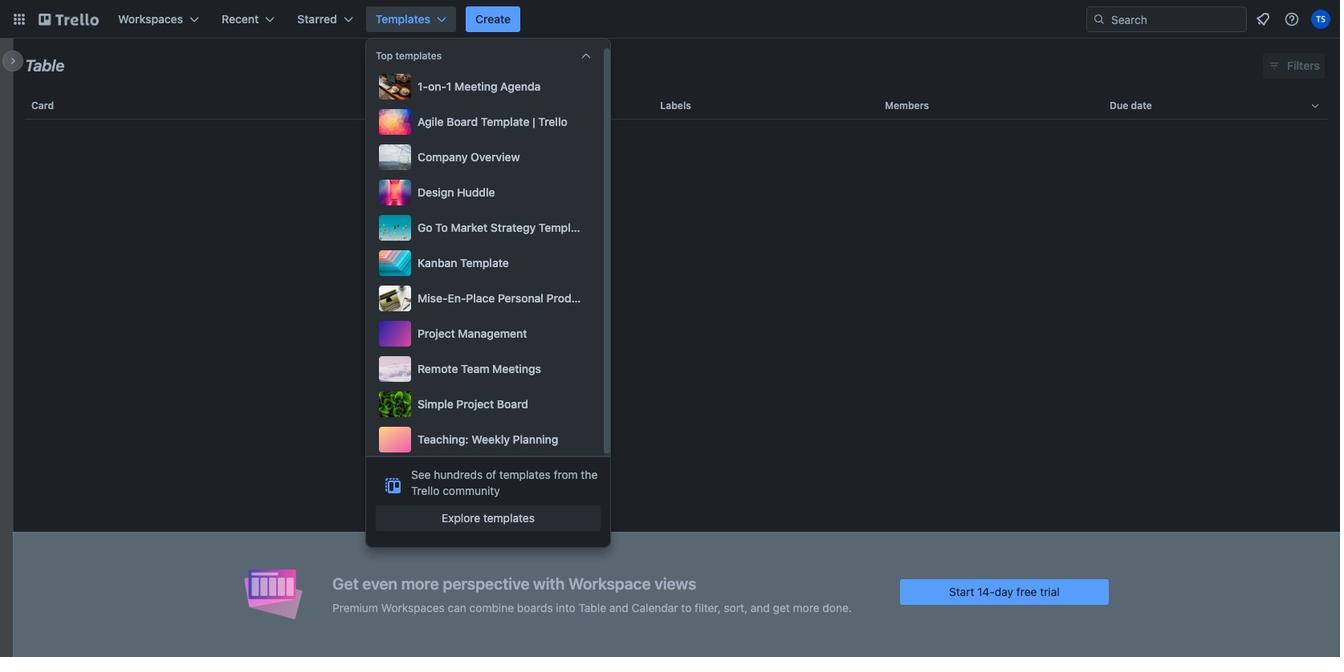 Task type: vqa. For each thing, say whether or not it's contained in the screenshot.
29
no



Task type: describe. For each thing, give the bounding box(es) containing it.
meeting
[[455, 80, 498, 93]]

free
[[1017, 585, 1037, 599]]

card
[[31, 100, 54, 112]]

even
[[362, 575, 398, 593]]

mise-en-place personal productivity system button
[[376, 283, 653, 315]]

simple project board button
[[376, 389, 594, 421]]

remote
[[418, 362, 458, 376]]

templates for top templates
[[396, 50, 442, 62]]

remote team meetings
[[418, 362, 541, 376]]

templates for explore templates
[[483, 512, 535, 525]]

go to market strategy template
[[418, 221, 588, 235]]

1-
[[418, 80, 428, 93]]

get
[[333, 575, 359, 593]]

market
[[451, 221, 488, 235]]

collapse image
[[580, 50, 593, 63]]

filters button
[[1263, 53, 1325, 79]]

management
[[458, 327, 527, 341]]

create
[[476, 12, 511, 26]]

explore
[[442, 512, 480, 525]]

get
[[773, 601, 790, 615]]

workspaces inside get even more perspective with workspace views premium workspaces can combine boards into table and calendar to filter, sort, and get more done.
[[381, 601, 445, 615]]

premium
[[333, 601, 378, 615]]

tara schultz (taraschultz7) image
[[1312, 10, 1331, 29]]

community
[[443, 484, 500, 498]]

company overview
[[418, 150, 520, 164]]

due date button
[[1104, 87, 1328, 125]]

create button
[[466, 6, 521, 32]]

starred
[[297, 12, 337, 26]]

go
[[418, 221, 433, 235]]

Table text field
[[25, 51, 65, 81]]

kanban template
[[418, 256, 509, 270]]

day
[[995, 585, 1014, 599]]

simple project board
[[418, 398, 528, 411]]

system
[[613, 292, 653, 305]]

trello inside button
[[538, 115, 568, 129]]

table inside get even more perspective with workspace views premium workspaces can combine boards into table and calendar to filter, sort, and get more done.
[[579, 601, 606, 615]]

start
[[949, 585, 975, 599]]

due
[[1110, 100, 1129, 112]]

productivity
[[547, 292, 611, 305]]

into
[[556, 601, 576, 615]]

agile
[[418, 115, 444, 129]]

templates inside see hundreds of templates from the trello community
[[499, 468, 551, 482]]

due date
[[1110, 100, 1152, 112]]

labels button
[[654, 87, 879, 125]]

sort,
[[724, 601, 748, 615]]

template inside go to market strategy template "button"
[[539, 221, 588, 235]]

1 horizontal spatial project
[[457, 398, 494, 411]]

trial
[[1040, 585, 1060, 599]]

project management
[[418, 327, 527, 341]]

open information menu image
[[1284, 11, 1300, 27]]

agile board template | trello button
[[376, 106, 594, 138]]

members button
[[879, 87, 1104, 125]]

recent button
[[212, 6, 285, 32]]

top templates
[[376, 50, 442, 62]]

remote team meetings button
[[376, 353, 594, 386]]

menu containing 1-on-1 meeting agenda
[[376, 71, 653, 456]]

filters
[[1288, 59, 1320, 72]]

0 notifications image
[[1254, 10, 1273, 29]]

Search field
[[1106, 7, 1247, 31]]

start 14-day free trial link
[[900, 579, 1109, 605]]

recent
[[222, 12, 259, 26]]

get even more perspective with workspace views premium workspaces can combine boards into table and calendar to filter, sort, and get more done.
[[333, 575, 852, 615]]

to
[[435, 221, 448, 235]]

kanban template button
[[376, 247, 594, 280]]

agenda
[[501, 80, 541, 93]]

done.
[[823, 601, 852, 615]]

teaching: weekly planning button
[[376, 424, 594, 456]]

14-
[[978, 585, 995, 599]]

company overview button
[[376, 141, 594, 173]]

see
[[411, 468, 431, 482]]

design huddle
[[418, 186, 495, 199]]

row inside table
[[25, 87, 1328, 125]]

0 horizontal spatial table
[[25, 56, 65, 75]]



Task type: locate. For each thing, give the bounding box(es) containing it.
1 and from the left
[[609, 601, 629, 615]]

strategy
[[491, 221, 536, 235]]

board inside simple project board button
[[497, 398, 528, 411]]

0 horizontal spatial and
[[609, 601, 629, 615]]

menu
[[376, 71, 653, 456]]

1 vertical spatial table
[[579, 601, 606, 615]]

with
[[533, 575, 565, 593]]

1 horizontal spatial more
[[793, 601, 820, 615]]

1
[[447, 80, 452, 93]]

and down workspace
[[609, 601, 629, 615]]

filter,
[[695, 601, 721, 615]]

search image
[[1093, 13, 1106, 26]]

workspaces button
[[108, 6, 209, 32]]

board right agile on the top
[[447, 115, 478, 129]]

templates up the 1- at top left
[[396, 50, 442, 62]]

start 14-day free trial
[[949, 585, 1060, 599]]

table right into
[[579, 601, 606, 615]]

table containing card
[[13, 87, 1341, 658]]

1 horizontal spatial trello
[[538, 115, 568, 129]]

2 and from the left
[[751, 601, 770, 615]]

team
[[461, 362, 490, 376]]

weekly
[[472, 433, 510, 447]]

1 vertical spatial project
[[457, 398, 494, 411]]

row containing card
[[25, 87, 1328, 125]]

template down go to market strategy template "button"
[[460, 256, 509, 270]]

huddle
[[457, 186, 495, 199]]

top
[[376, 50, 393, 62]]

members
[[885, 100, 929, 112]]

trello right the '|'
[[538, 115, 568, 129]]

0 horizontal spatial board
[[447, 115, 478, 129]]

0 horizontal spatial project
[[418, 327, 455, 341]]

1 vertical spatial templates
[[499, 468, 551, 482]]

0 horizontal spatial more
[[401, 575, 439, 593]]

table
[[13, 87, 1341, 658]]

template
[[481, 115, 530, 129], [539, 221, 588, 235], [460, 256, 509, 270]]

can
[[448, 601, 467, 615]]

templates down see hundreds of templates from the trello community
[[483, 512, 535, 525]]

teaching: weekly planning
[[418, 433, 559, 447]]

1 vertical spatial board
[[497, 398, 528, 411]]

0 vertical spatial trello
[[538, 115, 568, 129]]

table
[[25, 56, 65, 75], [579, 601, 606, 615]]

project
[[418, 327, 455, 341], [457, 398, 494, 411]]

0 horizontal spatial trello
[[411, 484, 440, 498]]

go to market strategy template button
[[376, 212, 594, 244]]

hundreds
[[434, 468, 483, 482]]

planning
[[513, 433, 559, 447]]

starred button
[[288, 6, 363, 32]]

1 horizontal spatial board
[[497, 398, 528, 411]]

calendar
[[632, 601, 678, 615]]

more
[[401, 575, 439, 593], [793, 601, 820, 615]]

|
[[533, 115, 536, 129]]

labels
[[660, 100, 691, 112]]

1 horizontal spatial and
[[751, 601, 770, 615]]

table up card
[[25, 56, 65, 75]]

simple
[[418, 398, 454, 411]]

back to home image
[[39, 6, 99, 32]]

company
[[418, 150, 468, 164]]

meetings
[[492, 362, 541, 376]]

0 horizontal spatial workspaces
[[118, 12, 183, 26]]

1 vertical spatial trello
[[411, 484, 440, 498]]

template inside the kanban template button
[[460, 256, 509, 270]]

2 vertical spatial templates
[[483, 512, 535, 525]]

mise-
[[418, 292, 448, 305]]

mise-en-place personal productivity system
[[418, 292, 653, 305]]

design huddle button
[[376, 177, 594, 209]]

workspaces inside popup button
[[118, 12, 183, 26]]

1 vertical spatial more
[[793, 601, 820, 615]]

1 horizontal spatial table
[[579, 601, 606, 615]]

boards
[[517, 601, 553, 615]]

workspace
[[569, 575, 651, 593]]

on-
[[428, 80, 447, 93]]

perspective
[[443, 575, 530, 593]]

0 vertical spatial template
[[481, 115, 530, 129]]

place
[[466, 292, 495, 305]]

more right even
[[401, 575, 439, 593]]

1 vertical spatial template
[[539, 221, 588, 235]]

project up the remote in the left bottom of the page
[[418, 327, 455, 341]]

0 vertical spatial workspaces
[[118, 12, 183, 26]]

templates right of
[[499, 468, 551, 482]]

template right strategy
[[539, 221, 588, 235]]

the
[[581, 468, 598, 482]]

0 vertical spatial table
[[25, 56, 65, 75]]

1 vertical spatial workspaces
[[381, 601, 445, 615]]

overview
[[471, 150, 520, 164]]

row
[[25, 87, 1328, 125]]

more right get
[[793, 601, 820, 615]]

trello down see
[[411, 484, 440, 498]]

board inside agile board template | trello button
[[447, 115, 478, 129]]

template inside agile board template | trello button
[[481, 115, 530, 129]]

project management button
[[376, 318, 594, 350]]

and left get
[[751, 601, 770, 615]]

combine
[[470, 601, 514, 615]]

explore templates
[[442, 512, 535, 525]]

design
[[418, 186, 454, 199]]

board down meetings
[[497, 398, 528, 411]]

see hundreds of templates from the trello community
[[411, 468, 598, 498]]

project down team
[[457, 398, 494, 411]]

templates
[[376, 12, 431, 26]]

0 vertical spatial board
[[447, 115, 478, 129]]

1 horizontal spatial workspaces
[[381, 601, 445, 615]]

0 vertical spatial more
[[401, 575, 439, 593]]

views
[[655, 575, 697, 593]]

0 vertical spatial project
[[418, 327, 455, 341]]

templates
[[396, 50, 442, 62], [499, 468, 551, 482], [483, 512, 535, 525]]

trello
[[538, 115, 568, 129], [411, 484, 440, 498]]

date
[[1131, 100, 1152, 112]]

primary element
[[0, 0, 1341, 39]]

agile board template | trello
[[418, 115, 568, 129]]

to
[[681, 601, 692, 615]]

of
[[486, 468, 496, 482]]

personal
[[498, 292, 544, 305]]

templates button
[[366, 6, 456, 32]]

kanban
[[418, 256, 457, 270]]

explore templates link
[[376, 506, 601, 532]]

template left the '|'
[[481, 115, 530, 129]]

0 vertical spatial templates
[[396, 50, 442, 62]]

2 vertical spatial template
[[460, 256, 509, 270]]

en-
[[448, 292, 466, 305]]

from
[[554, 468, 578, 482]]

1-on-1 meeting agenda button
[[376, 71, 594, 103]]

teaching:
[[418, 433, 469, 447]]

trello inside see hundreds of templates from the trello community
[[411, 484, 440, 498]]

1-on-1 meeting agenda
[[418, 80, 541, 93]]



